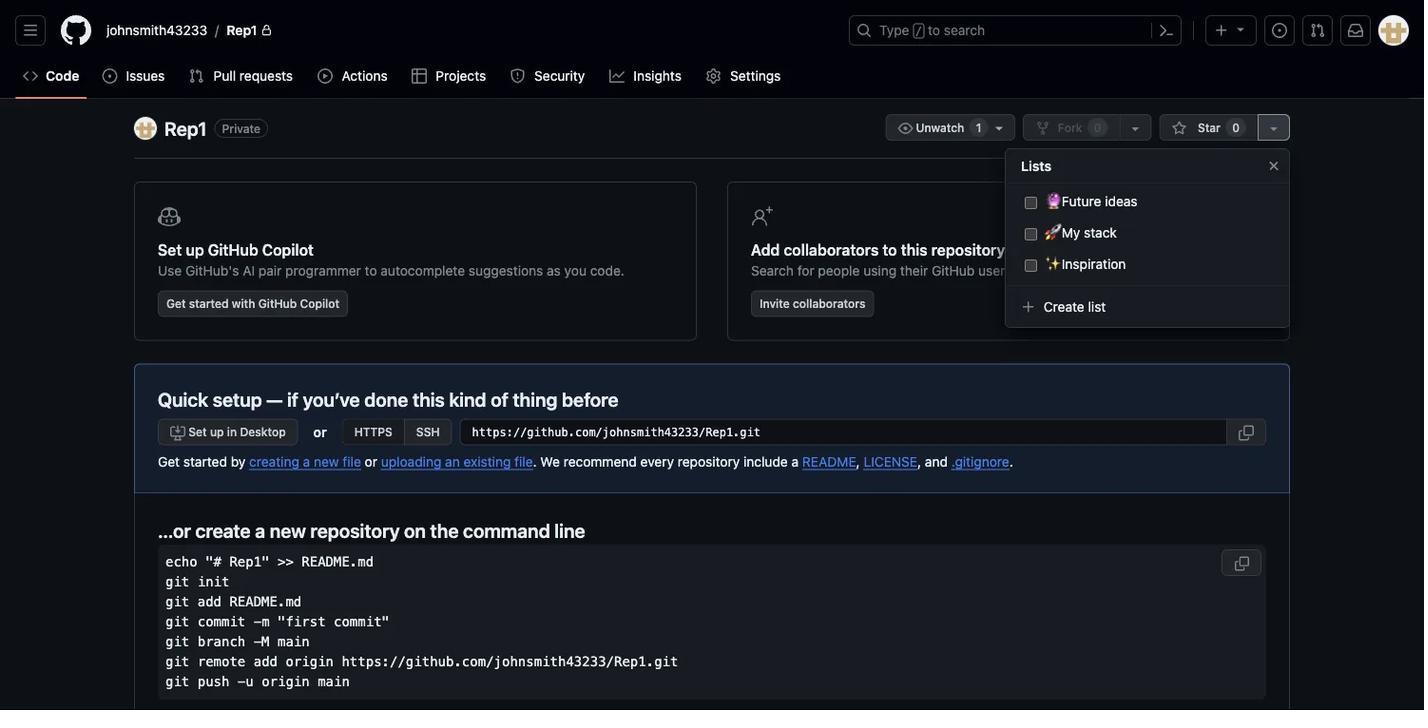 Task type: locate. For each thing, give the bounding box(es) containing it.
issue opened image
[[102, 68, 117, 84]]

up for github
[[186, 241, 204, 259]]

echo
[[165, 554, 198, 570]]

this up their
[[901, 241, 928, 259]]

by
[[231, 454, 246, 469]]

or down https button
[[365, 454, 378, 469]]

2 vertical spatial repository
[[311, 519, 400, 542]]

1 horizontal spatial new
[[314, 454, 339, 469]]

-
[[254, 614, 262, 630], [254, 634, 262, 650], [238, 674, 246, 690]]

0 horizontal spatial up
[[186, 241, 204, 259]]

suggestions
[[469, 263, 543, 279]]

- up m
[[254, 614, 262, 630]]

to for this
[[883, 241, 897, 259]]

None checkbox
[[1025, 226, 1038, 243], [1025, 258, 1038, 274], [1025, 226, 1038, 243], [1025, 258, 1038, 274]]

creating
[[249, 454, 299, 469]]

https button
[[342, 419, 404, 446]]

started
[[189, 297, 229, 310], [183, 454, 227, 469]]

/ inside "johnsmith43233 /"
[[215, 22, 219, 38]]

2 vertical spatial -
[[238, 674, 246, 690]]

2 0 from the left
[[1233, 121, 1240, 134]]

fork 0
[[1058, 121, 1102, 134]]

github right their
[[932, 263, 975, 279]]

. left the "we"
[[533, 454, 537, 469]]

repository inside add collaborators to this repository search for people using their github username or email address.
[[932, 241, 1006, 259]]

1 horizontal spatial or
[[365, 454, 378, 469]]

0 vertical spatial copilot
[[262, 241, 314, 259]]

origin
[[286, 654, 334, 670], [262, 674, 310, 690]]

issues
[[126, 68, 165, 84]]

1 vertical spatial this
[[413, 388, 445, 410]]

2 vertical spatial github
[[258, 297, 297, 310]]

0 vertical spatial to
[[928, 22, 941, 38]]

repository for line
[[311, 519, 400, 542]]

0 horizontal spatial .
[[533, 454, 537, 469]]

0 horizontal spatial rep1 link
[[165, 117, 207, 139]]

invite collaborators link
[[751, 291, 874, 317]]

2 horizontal spatial a
[[792, 454, 799, 469]]

lock image
[[261, 25, 273, 36]]

get for get started with github copilot
[[166, 297, 186, 310]]

0 horizontal spatial 0
[[1095, 121, 1102, 134]]

to left the search
[[928, 22, 941, 38]]

…or
[[158, 519, 191, 542]]

or up creating a new file 'link'
[[314, 424, 327, 440]]

graph image
[[609, 68, 625, 84]]

1 vertical spatial -
[[254, 634, 262, 650]]

0 horizontal spatial a
[[255, 519, 265, 542]]

https://github.com/johnsmith43233/rep1.git
[[342, 654, 679, 670]]

1 horizontal spatial a
[[303, 454, 310, 469]]

0 horizontal spatial main
[[278, 634, 310, 650]]

pull requests
[[214, 68, 293, 84]]

1 horizontal spatial ,
[[918, 454, 922, 469]]

menu containing lists
[[1005, 141, 1291, 343]]

started for by
[[183, 454, 227, 469]]

None checkbox
[[1025, 195, 1038, 211]]

1 vertical spatial collaborators
[[793, 297, 866, 310]]

4 git from the top
[[165, 634, 190, 650]]

2 . from the left
[[1010, 454, 1014, 469]]

repository
[[932, 241, 1006, 259], [678, 454, 740, 469], [311, 519, 400, 542]]

started left by
[[183, 454, 227, 469]]

push
[[198, 674, 230, 690]]

rep1 link up pull requests
[[219, 15, 280, 46]]

main
[[278, 634, 310, 650], [318, 674, 350, 690]]

add collaborators to this repository search for people using their github username or email address.
[[751, 241, 1148, 279]]

create
[[1044, 299, 1085, 315]]

1 vertical spatial repository
[[678, 454, 740, 469]]

1 horizontal spatial rep1
[[227, 22, 257, 38]]

0 right star
[[1233, 121, 1240, 134]]

new right creating
[[314, 454, 339, 469]]

u
[[246, 674, 254, 690]]

collaborators for add
[[784, 241, 879, 259]]

get started with github copilot
[[166, 297, 340, 310]]

1 horizontal spatial this
[[901, 241, 928, 259]]

2 horizontal spatial to
[[928, 22, 941, 38]]

>>
[[278, 554, 294, 570]]

2 horizontal spatial repository
[[932, 241, 1006, 259]]

copy to clipboard image
[[1239, 426, 1254, 441], [1234, 556, 1250, 572]]

started down github's on the left top of page
[[189, 297, 229, 310]]

lists list
[[1021, 187, 1274, 278]]

✨
[[1045, 256, 1059, 272]]

0 right 'fork'
[[1095, 121, 1102, 134]]

3 git from the top
[[165, 614, 190, 630]]

settings link
[[699, 62, 790, 90]]

up left 'in'
[[210, 426, 224, 439]]

rep1 link right owner avatar
[[165, 117, 207, 139]]

invite collaborators
[[760, 297, 866, 310]]

address.
[[1095, 263, 1148, 279]]

github inside the set up github copilot use github's ai pair programmer to autocomplete suggestions as you code.
[[208, 241, 258, 259]]

command palette image
[[1159, 23, 1175, 38]]

use
[[158, 263, 182, 279]]

menu
[[1005, 141, 1291, 343]]

commit"
[[334, 614, 390, 630]]

1 horizontal spatial up
[[210, 426, 224, 439]]

see your forks of this repository image
[[1129, 121, 1144, 136]]

set inside set up in desktop link
[[189, 426, 207, 439]]

- down m
[[254, 634, 262, 650]]

add down init
[[198, 594, 222, 610]]

main down commit"
[[318, 674, 350, 690]]

up up github's on the left top of page
[[186, 241, 204, 259]]

git pull request image inside pull requests link
[[189, 68, 204, 84]]

repository left on
[[311, 519, 400, 542]]

done
[[364, 388, 408, 410]]

0 horizontal spatial to
[[365, 263, 377, 279]]

set up the use
[[158, 241, 182, 259]]

0 vertical spatial github
[[208, 241, 258, 259]]

0 horizontal spatial repository
[[311, 519, 400, 542]]

pull requests link
[[181, 62, 303, 90]]

- right push
[[238, 674, 246, 690]]

license link
[[864, 454, 918, 469]]

set for in
[[189, 426, 207, 439]]

collaborators for invite
[[793, 297, 866, 310]]

their
[[901, 263, 928, 279]]

github
[[208, 241, 258, 259], [932, 263, 975, 279], [258, 297, 297, 310]]

github up 'ai'
[[208, 241, 258, 259]]

insights
[[634, 68, 682, 84]]

0 users starred this repository element
[[1226, 118, 1247, 137]]

0 horizontal spatial or
[[314, 424, 327, 440]]

github down pair
[[258, 297, 297, 310]]

a right creating
[[303, 454, 310, 469]]

0 horizontal spatial /
[[215, 22, 219, 38]]

1 vertical spatial or
[[314, 424, 327, 440]]

1 vertical spatial git pull request image
[[189, 68, 204, 84]]

0 horizontal spatial add
[[198, 594, 222, 610]]

issue opened image
[[1273, 23, 1288, 38]]

get down desktop download icon
[[158, 454, 180, 469]]

0 vertical spatial rep1
[[227, 22, 257, 38]]

0 horizontal spatial file
[[343, 454, 361, 469]]

1 horizontal spatial 0
[[1233, 121, 1240, 134]]

close menu image
[[1267, 158, 1282, 174]]

set right desktop download icon
[[189, 426, 207, 439]]

1 horizontal spatial .
[[1010, 454, 1014, 469]]

file left the "we"
[[515, 454, 533, 469]]

search
[[751, 263, 794, 279]]

collaborators up 'people'
[[784, 241, 879, 259]]

triangle down image
[[1234, 21, 1249, 37]]

username
[[979, 263, 1039, 279]]

list
[[99, 15, 838, 46]]

m
[[262, 614, 270, 630]]

security
[[535, 68, 585, 84]]

up inside the set up github copilot use github's ai pair programmer to autocomplete suggestions as you code.
[[186, 241, 204, 259]]

set up in desktop
[[185, 426, 286, 439]]

command
[[463, 519, 550, 542]]

git pull request image left 'pull'
[[189, 68, 204, 84]]

repository for using
[[932, 241, 1006, 259]]

code
[[46, 68, 79, 84]]

0 vertical spatial up
[[186, 241, 204, 259]]

collaborators down 'people'
[[793, 297, 866, 310]]

/ for type
[[916, 25, 922, 38]]

1 horizontal spatial to
[[883, 241, 897, 259]]

get
[[166, 297, 186, 310], [158, 454, 180, 469]]

rep1 link
[[219, 15, 280, 46], [165, 117, 207, 139]]

and
[[925, 454, 948, 469]]

1 vertical spatial add
[[254, 654, 278, 670]]

0 vertical spatial git pull request image
[[1311, 23, 1326, 38]]

main down "first
[[278, 634, 310, 650]]

people
[[818, 263, 860, 279]]

2 file from the left
[[515, 454, 533, 469]]

set
[[158, 241, 182, 259], [189, 426, 207, 439]]

copilot
[[262, 241, 314, 259], [300, 297, 340, 310]]

add down m
[[254, 654, 278, 670]]

add
[[751, 241, 780, 259]]

to right programmer
[[365, 263, 377, 279]]

1 horizontal spatial /
[[916, 25, 922, 38]]

1 vertical spatial main
[[318, 674, 350, 690]]

/ up 'pull'
[[215, 22, 219, 38]]

get for get started by creating a new file or uploading an existing file .                we recommend every repository include a readme , license ,               and .gitignore .
[[158, 454, 180, 469]]

0 horizontal spatial rep1
[[165, 117, 207, 139]]

on
[[404, 519, 426, 542]]

/ inside type / to search
[[916, 25, 922, 38]]

origin right u
[[262, 674, 310, 690]]

uploading an existing file link
[[381, 454, 533, 469]]

0 vertical spatial main
[[278, 634, 310, 650]]

a right include
[[792, 454, 799, 469]]

0 horizontal spatial ,
[[857, 454, 860, 469]]

create
[[195, 519, 251, 542]]

to inside add collaborators to this repository search for people using their github username or email address.
[[883, 241, 897, 259]]

1 git from the top
[[165, 574, 190, 590]]

0 vertical spatial collaborators
[[784, 241, 879, 259]]

1 horizontal spatial rep1 link
[[219, 15, 280, 46]]

0 vertical spatial new
[[314, 454, 339, 469]]

git pull request image for issue opened icon
[[189, 68, 204, 84]]

get down the use
[[166, 297, 186, 310]]

0 horizontal spatial set
[[158, 241, 182, 259]]

1 vertical spatial set
[[189, 426, 207, 439]]

or left email
[[1043, 263, 1056, 279]]

list
[[1089, 299, 1106, 315]]

,
[[857, 454, 860, 469], [918, 454, 922, 469]]

1 vertical spatial started
[[183, 454, 227, 469]]

1 vertical spatial get
[[158, 454, 180, 469]]

/ for johnsmith43233
[[215, 22, 219, 38]]

"#
[[206, 554, 222, 570]]

to up using
[[883, 241, 897, 259]]

if
[[287, 388, 299, 410]]

1 horizontal spatial repository
[[678, 454, 740, 469]]

repository up the username
[[932, 241, 1006, 259]]

as
[[547, 263, 561, 279]]

copilot up pair
[[262, 241, 314, 259]]

1 0 from the left
[[1095, 121, 1102, 134]]

/ right type
[[916, 25, 922, 38]]

1 horizontal spatial set
[[189, 426, 207, 439]]

rep1
[[227, 22, 257, 38], [165, 117, 207, 139]]

1 vertical spatial github
[[932, 263, 975, 279]]

johnsmith43233 /
[[107, 22, 219, 38]]

0 vertical spatial set
[[158, 241, 182, 259]]

type
[[880, 22, 910, 38]]

ssh button
[[404, 419, 452, 446]]

file down https button
[[343, 454, 361, 469]]

readme.md up m
[[230, 594, 302, 610]]

set inside the set up github copilot use github's ai pair programmer to autocomplete suggestions as you code.
[[158, 241, 182, 259]]

.
[[533, 454, 537, 469], [1010, 454, 1014, 469]]

0 vertical spatial -
[[254, 614, 262, 630]]

to
[[928, 22, 941, 38], [883, 241, 897, 259], [365, 263, 377, 279]]

, left the license link
[[857, 454, 860, 469]]

2 horizontal spatial or
[[1043, 263, 1056, 279]]

copilot image
[[158, 205, 181, 228]]

origin down "first
[[286, 654, 334, 670]]

collaborators inside add collaborators to this repository search for people using their github username or email address.
[[784, 241, 879, 259]]

a
[[303, 454, 310, 469], [792, 454, 799, 469], [255, 519, 265, 542]]

johnsmith43233 link
[[99, 15, 215, 46]]

1 vertical spatial rep1
[[165, 117, 207, 139]]

2 vertical spatial to
[[365, 263, 377, 279]]

2 , from the left
[[918, 454, 922, 469]]

git pull request image left notifications icon
[[1311, 23, 1326, 38]]

0 horizontal spatial git pull request image
[[189, 68, 204, 84]]

get started by creating a new file or uploading an existing file .                we recommend every repository include a readme , license ,               and .gitignore .
[[158, 454, 1014, 469]]

1 vertical spatial up
[[210, 426, 224, 439]]

0 vertical spatial or
[[1043, 263, 1056, 279]]

, left and
[[918, 454, 922, 469]]

1 horizontal spatial git pull request image
[[1311, 23, 1326, 38]]

copilot down programmer
[[300, 297, 340, 310]]

to for search
[[928, 22, 941, 38]]

add this repository to a list image
[[1267, 121, 1282, 136]]

invite
[[760, 297, 790, 310]]

git pull request image
[[1311, 23, 1326, 38], [189, 68, 204, 84]]

1 vertical spatial new
[[270, 519, 306, 542]]

rep1 left lock "icon"
[[227, 22, 257, 38]]

0 vertical spatial repository
[[932, 241, 1006, 259]]

1 vertical spatial copilot
[[300, 297, 340, 310]]

0 for star 0
[[1233, 121, 1240, 134]]

1 horizontal spatial file
[[515, 454, 533, 469]]

1 vertical spatial to
[[883, 241, 897, 259]]

readme.md down …or create a new repository on the command line
[[302, 554, 374, 570]]

0 vertical spatial started
[[189, 297, 229, 310]]

repository right every
[[678, 454, 740, 469]]

0 vertical spatial get
[[166, 297, 186, 310]]

this up ssh
[[413, 388, 445, 410]]

. right and
[[1010, 454, 1014, 469]]

rep1 right owner avatar
[[165, 117, 207, 139]]

using
[[864, 263, 897, 279]]

0 vertical spatial this
[[901, 241, 928, 259]]

a up rep1"
[[255, 519, 265, 542]]

collaborators
[[784, 241, 879, 259], [793, 297, 866, 310]]

new up >>
[[270, 519, 306, 542]]

table image
[[412, 68, 427, 84]]

init
[[198, 574, 230, 590]]



Task type: vqa. For each thing, say whether or not it's contained in the screenshot.
Close Image related to Edit status dialog
no



Task type: describe. For each thing, give the bounding box(es) containing it.
line
[[555, 519, 585, 542]]

to inside the set up github copilot use github's ai pair programmer to autocomplete suggestions as you code.
[[365, 263, 377, 279]]

plus image
[[1215, 23, 1230, 38]]

1
[[976, 121, 982, 134]]

this inside add collaborators to this repository search for people using their github username or email address.
[[901, 241, 928, 259]]

the
[[430, 519, 459, 542]]

🔮 future ideas
[[1045, 193, 1138, 209]]

create list
[[1040, 299, 1106, 315]]

actions
[[342, 68, 388, 84]]

copilot inside the set up github copilot use github's ai pair programmer to autocomplete suggestions as you code.
[[262, 241, 314, 259]]

pull
[[214, 68, 236, 84]]

johnsmith43233
[[107, 22, 207, 38]]

in
[[227, 426, 237, 439]]

include
[[744, 454, 788, 469]]

programmer
[[285, 263, 361, 279]]

1 vertical spatial rep1 link
[[165, 117, 207, 139]]

person add image
[[751, 205, 774, 228]]

1 file from the left
[[343, 454, 361, 469]]

gear image
[[706, 68, 721, 84]]

every
[[641, 454, 674, 469]]

type / to search
[[880, 22, 985, 38]]

desktop
[[240, 426, 286, 439]]

owner avatar image
[[134, 117, 157, 140]]

ai
[[243, 263, 255, 279]]

0 horizontal spatial this
[[413, 388, 445, 410]]

1 vertical spatial origin
[[262, 674, 310, 690]]

settings
[[730, 68, 781, 84]]

0 horizontal spatial new
[[270, 519, 306, 542]]

0 vertical spatial readme.md
[[302, 554, 374, 570]]

uploading
[[381, 454, 442, 469]]

2 git from the top
[[165, 594, 190, 610]]

🚀 my stack
[[1045, 224, 1117, 240]]

homepage image
[[61, 15, 91, 46]]

0 for fork 0
[[1095, 121, 1102, 134]]

none checkbox inside lists list
[[1025, 195, 1038, 211]]

shield image
[[510, 68, 526, 84]]

desktop download image
[[170, 426, 185, 441]]

2 vertical spatial or
[[365, 454, 378, 469]]

code.
[[590, 263, 625, 279]]

you've
[[303, 388, 360, 410]]

0 vertical spatial copy to clipboard image
[[1239, 426, 1254, 441]]

readme
[[803, 454, 857, 469]]

Clone URL text field
[[460, 419, 1228, 446]]

or inside add collaborators to this repository search for people using their github username or email address.
[[1043, 263, 1056, 279]]

github's
[[185, 263, 239, 279]]

git pull request image for issue opened image
[[1311, 23, 1326, 38]]

star image
[[1172, 121, 1188, 136]]

0 vertical spatial rep1 link
[[219, 15, 280, 46]]

kind
[[449, 388, 487, 410]]

actions link
[[310, 62, 397, 90]]

6 git from the top
[[165, 674, 190, 690]]

insights link
[[602, 62, 691, 90]]

of
[[491, 388, 509, 410]]

✨ inspiration
[[1045, 256, 1126, 272]]

star 0
[[1195, 121, 1240, 134]]

echo "# rep1" >> readme.md git init git add readme.md git commit -m "first commit" git branch -m main git remote add origin https://github.com/johnsmith43233/rep1.git git push -u origin main
[[165, 554, 679, 690]]

search
[[944, 22, 985, 38]]

ssh
[[416, 426, 440, 439]]

ideas
[[1105, 193, 1138, 209]]

issues link
[[94, 62, 174, 90]]

autocomplete
[[381, 263, 465, 279]]

1 , from the left
[[857, 454, 860, 469]]

for
[[798, 263, 815, 279]]

list containing johnsmith43233 /
[[99, 15, 838, 46]]

projects
[[436, 68, 486, 84]]

requests
[[240, 68, 293, 84]]

1 vertical spatial readme.md
[[230, 594, 302, 610]]

get started with github copilot link
[[158, 291, 348, 317]]

create list button
[[1014, 293, 1282, 321]]

thing
[[513, 388, 558, 410]]

commit
[[198, 614, 246, 630]]

repo forked image
[[1036, 121, 1051, 136]]

remote
[[198, 654, 246, 670]]

recommend
[[564, 454, 637, 469]]

play image
[[318, 68, 333, 84]]

plus image
[[1021, 300, 1037, 315]]

license
[[864, 454, 918, 469]]

1 vertical spatial copy to clipboard image
[[1234, 556, 1250, 572]]

🔮
[[1045, 193, 1059, 209]]

we
[[541, 454, 560, 469]]

readme link
[[803, 454, 857, 469]]

notifications image
[[1349, 23, 1364, 38]]

🚀
[[1045, 224, 1059, 240]]

you
[[565, 263, 587, 279]]

projects link
[[404, 62, 495, 90]]

future
[[1062, 193, 1102, 209]]

an
[[445, 454, 460, 469]]

0 vertical spatial origin
[[286, 654, 334, 670]]

lists
[[1021, 158, 1052, 174]]

code image
[[23, 68, 38, 84]]

https
[[354, 426, 393, 439]]

eye image
[[898, 121, 913, 136]]

existing
[[464, 454, 511, 469]]

before
[[562, 388, 619, 410]]

m
[[262, 634, 270, 650]]

—
[[267, 388, 283, 410]]

started for with
[[189, 297, 229, 310]]

security link
[[503, 62, 594, 90]]

.gitignore
[[952, 454, 1010, 469]]

5 git from the top
[[165, 654, 190, 670]]

my
[[1062, 224, 1081, 240]]

private
[[222, 122, 261, 135]]

setup
[[213, 388, 262, 410]]

"first
[[278, 614, 326, 630]]

up for in
[[210, 426, 224, 439]]

with
[[232, 297, 255, 310]]

0 vertical spatial add
[[198, 594, 222, 610]]

set up in desktop link
[[158, 419, 298, 446]]

github inside add collaborators to this repository search for people using their github username or email address.
[[932, 263, 975, 279]]

email
[[1059, 263, 1092, 279]]

rep1"
[[230, 554, 270, 570]]

1 horizontal spatial add
[[254, 654, 278, 670]]

set for github
[[158, 241, 182, 259]]

code link
[[15, 62, 87, 90]]

1 . from the left
[[533, 454, 537, 469]]

1 horizontal spatial main
[[318, 674, 350, 690]]

unwatch
[[913, 121, 968, 134]]

branch
[[198, 634, 246, 650]]



